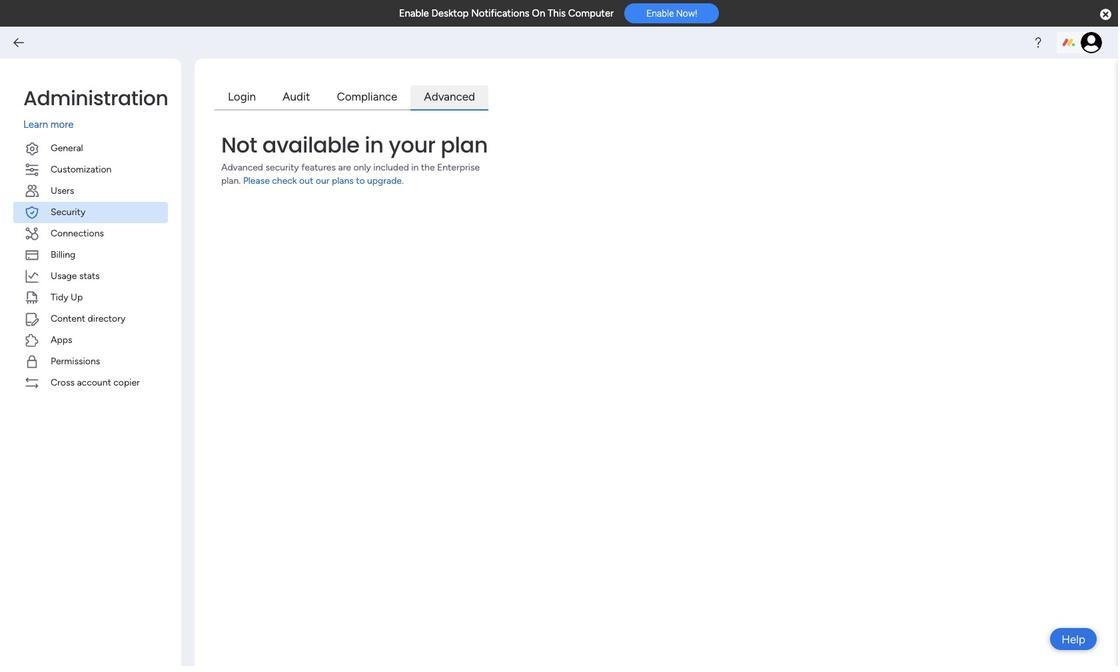 Task type: vqa. For each thing, say whether or not it's contained in the screenshot.
Overview
no



Task type: locate. For each thing, give the bounding box(es) containing it.
desktop
[[431, 7, 469, 19]]

users
[[51, 185, 74, 196]]

in left the
[[411, 162, 419, 173]]

administration learn more
[[23, 84, 168, 131]]

please
[[243, 175, 270, 186]]

available
[[262, 130, 360, 160]]

1 horizontal spatial advanced
[[424, 90, 475, 103]]

back to workspace image
[[12, 36, 25, 49]]

computer
[[568, 7, 614, 19]]

login
[[228, 90, 256, 103]]

now!
[[676, 8, 697, 19]]

in up only
[[365, 130, 384, 160]]

copier
[[113, 377, 140, 388]]

on
[[532, 7, 545, 19]]

please check out our plans to upgrade.
[[243, 175, 404, 186]]

tidy
[[51, 292, 68, 303]]

advanced up plan on the top left of page
[[424, 90, 475, 103]]

enable desktop notifications on this computer
[[399, 7, 614, 19]]

compliance
[[337, 90, 397, 103]]

1 vertical spatial advanced
[[221, 162, 263, 173]]

enable left desktop
[[399, 7, 429, 19]]

please check out our plans to upgrade. link
[[243, 175, 404, 186]]

included
[[373, 162, 409, 173]]

cross
[[51, 377, 75, 388]]

compliance link
[[323, 85, 411, 110]]

the
[[421, 162, 435, 173]]

0 horizontal spatial enable
[[399, 7, 429, 19]]

dapulse close image
[[1100, 8, 1111, 21]]

security
[[266, 162, 299, 173]]

features
[[301, 162, 336, 173]]

not available in your plan
[[221, 130, 488, 160]]

1 vertical spatial in
[[411, 162, 419, 173]]

not
[[221, 130, 257, 160]]

advanced inside advanced security features are only included in the enterprise plan.
[[221, 162, 263, 173]]

apps
[[51, 334, 72, 346]]

cross account copier
[[51, 377, 140, 388]]

enable left now!
[[646, 8, 674, 19]]

kendall parks image
[[1081, 32, 1102, 53]]

0 vertical spatial in
[[365, 130, 384, 160]]

1 horizontal spatial enable
[[646, 8, 674, 19]]

0 horizontal spatial advanced
[[221, 162, 263, 173]]

usage
[[51, 270, 77, 282]]

in
[[365, 130, 384, 160], [411, 162, 419, 173]]

learn
[[23, 119, 48, 131]]

enable inside button
[[646, 8, 674, 19]]

enable
[[399, 7, 429, 19], [646, 8, 674, 19]]

up
[[71, 292, 83, 303]]

security
[[51, 206, 85, 218]]

advanced
[[424, 90, 475, 103], [221, 162, 263, 173]]

advanced link
[[411, 85, 488, 110]]

in inside advanced security features are only included in the enterprise plan.
[[411, 162, 419, 173]]

1 horizontal spatial in
[[411, 162, 419, 173]]

0 vertical spatial advanced
[[424, 90, 475, 103]]

stats
[[79, 270, 100, 282]]

advanced up plan.
[[221, 162, 263, 173]]

tidy up
[[51, 292, 83, 303]]

plans
[[332, 175, 354, 186]]

your
[[389, 130, 435, 160]]



Task type: describe. For each thing, give the bounding box(es) containing it.
upgrade.
[[367, 175, 404, 186]]

advanced security features are only included in the enterprise plan.
[[221, 162, 480, 186]]

advanced for advanced security features are only included in the enterprise plan.
[[221, 162, 263, 173]]

more
[[50, 119, 74, 131]]

enable now!
[[646, 8, 697, 19]]

content directory
[[51, 313, 125, 324]]

to
[[356, 175, 365, 186]]

advanced for advanced
[[424, 90, 475, 103]]

account
[[77, 377, 111, 388]]

enable for enable desktop notifications on this computer
[[399, 7, 429, 19]]

directory
[[88, 313, 125, 324]]

audit link
[[269, 85, 323, 110]]

plan.
[[221, 175, 241, 186]]

help image
[[1032, 36, 1045, 49]]

customization
[[51, 164, 112, 175]]

usage stats
[[51, 270, 100, 282]]

connections
[[51, 228, 104, 239]]

help
[[1062, 633, 1086, 646]]

enable for enable now!
[[646, 8, 674, 19]]

0 horizontal spatial in
[[365, 130, 384, 160]]

login link
[[215, 85, 269, 110]]

general
[[51, 142, 83, 154]]

administration
[[23, 84, 168, 113]]

audit
[[283, 90, 310, 103]]

out
[[299, 175, 313, 186]]

our
[[316, 175, 329, 186]]

enable now! button
[[625, 3, 719, 23]]

permissions
[[51, 356, 100, 367]]

are
[[338, 162, 351, 173]]

only
[[353, 162, 371, 173]]

content
[[51, 313, 85, 324]]

billing
[[51, 249, 75, 260]]

plan
[[441, 130, 488, 160]]

this
[[548, 7, 566, 19]]

enterprise
[[437, 162, 480, 173]]

check
[[272, 175, 297, 186]]

learn more link
[[23, 117, 168, 132]]

notifications
[[471, 7, 529, 19]]

help button
[[1050, 628, 1097, 650]]



